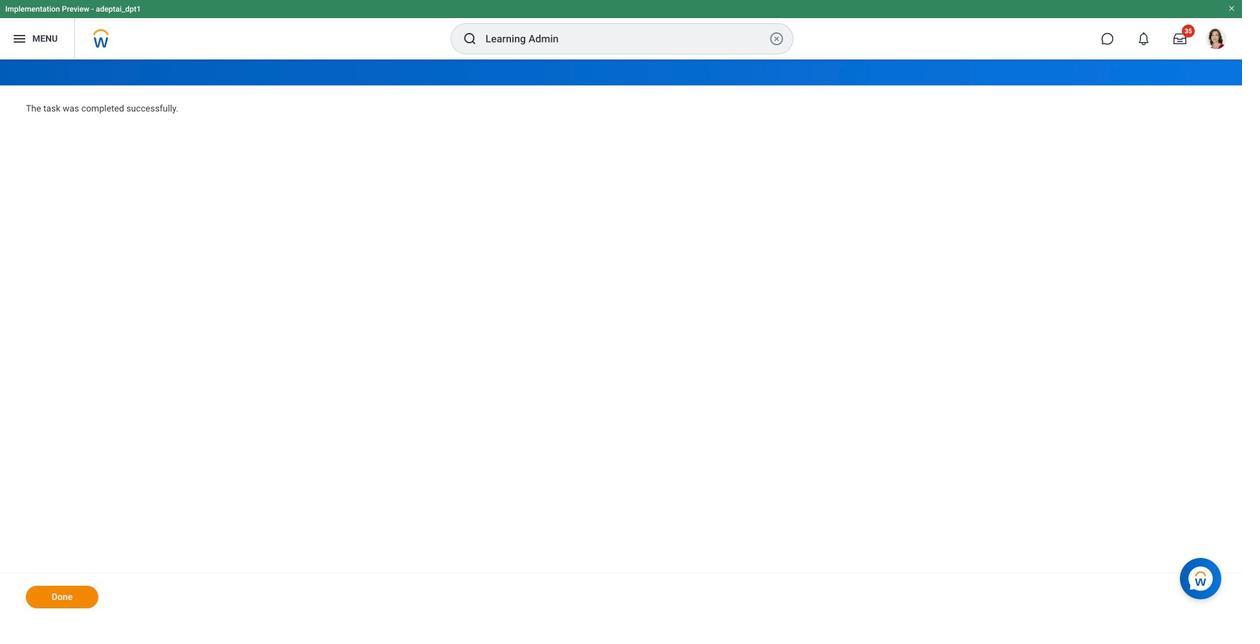 Task type: describe. For each thing, give the bounding box(es) containing it.
x circle image
[[769, 31, 785, 47]]

search image
[[462, 31, 478, 47]]

notifications large image
[[1137, 32, 1150, 45]]

Search Workday  search field
[[486, 25, 766, 53]]

justify image
[[12, 31, 27, 47]]

inbox large image
[[1174, 32, 1187, 45]]



Task type: locate. For each thing, give the bounding box(es) containing it.
banner
[[0, 0, 1242, 60]]

profile logan mcneil image
[[1206, 28, 1227, 52]]

main content
[[0, 60, 1242, 621]]

close environment banner image
[[1228, 5, 1236, 12]]



Task type: vqa. For each thing, say whether or not it's contained in the screenshot.
the bottommost help
no



